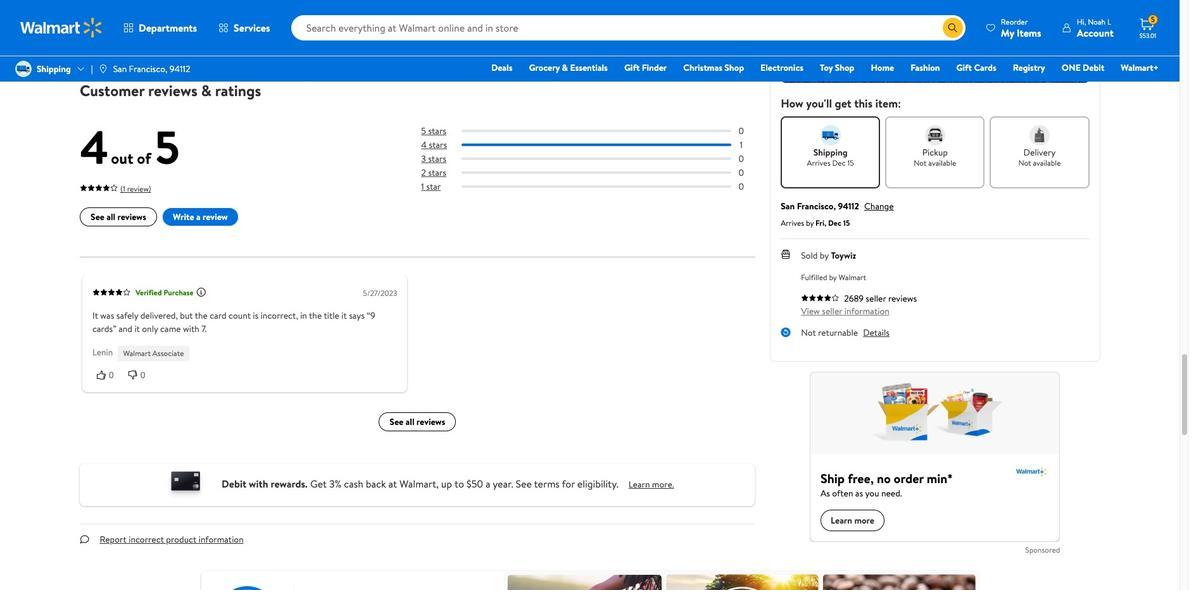 Task type: describe. For each thing, give the bounding box(es) containing it.
at
[[388, 477, 397, 491]]

product group containing 89
[[251, 0, 402, 58]]

returnable
[[818, 327, 858, 340]]

4 for 4 stars
[[421, 138, 426, 151]]

add
[[988, 11, 1006, 25]]

says
[[349, 310, 364, 322]]

gift cards
[[956, 61, 996, 74]]

for
[[562, 477, 575, 491]]

(1
[[120, 183, 125, 194]]

sold by toywiz
[[801, 250, 856, 262]]

learn
[[629, 479, 650, 491]]

1 the from the left
[[195, 310, 207, 322]]

7.
[[201, 323, 206, 336]]

change button
[[864, 200, 894, 213]]

registry link
[[1007, 61, 1051, 75]]

2 horizontal spatial see
[[516, 477, 532, 491]]

see all reviews for topmost see all reviews 'link'
[[90, 211, 146, 223]]

now
[[857, 11, 875, 25]]

seller for information
[[822, 305, 842, 318]]

noah
[[1088, 16, 1105, 27]]

reviews down (1 review) on the left of page
[[117, 211, 146, 223]]

94112 for san francisco, 94112 change arrives by fri, dec 15
[[838, 200, 859, 213]]

san for san francisco, 94112
[[113, 63, 127, 75]]

1 horizontal spatial debit
[[1083, 61, 1104, 74]]

1 vertical spatial see
[[389, 416, 403, 428]]

product group containing 30
[[420, 0, 571, 58]]

francisco, for san francisco, 94112
[[129, 63, 167, 75]]

5 stars
[[421, 124, 446, 137]]

shipping for shipping
[[37, 63, 71, 75]]

add to cart button
[[938, 6, 1089, 31]]

2- for 89
[[253, 40, 260, 50]]

5/27/2023
[[363, 288, 397, 299]]

in
[[300, 310, 307, 322]]

report
[[100, 534, 127, 547]]

progress bar for 1 star
[[461, 185, 731, 188]]

product group containing 15
[[588, 0, 740, 58]]

a inside 'link'
[[196, 211, 200, 223]]

hi, noah l account
[[1077, 16, 1114, 40]]

by inside san francisco, 94112 change arrives by fri, dec 15
[[806, 218, 814, 229]]

count
[[228, 310, 250, 322]]

0 horizontal spatial to
[[455, 477, 464, 491]]

progress bar for 3 stars
[[461, 157, 731, 160]]

toywiz
[[831, 250, 856, 262]]

0 for 2 stars
[[738, 166, 744, 179]]

home link
[[865, 61, 900, 75]]

shipping for 80
[[104, 40, 132, 50]]

reviews up debit with rewards. get 3% cash back at walmart, up to $50 a year. see terms for eligibility.
[[416, 416, 445, 428]]

it was safely delivered, but the card count is incorrect, in the title it says "9 cards" and it only came with 7.
[[92, 310, 375, 336]]

delivered,
[[140, 310, 178, 322]]

debit with rewards. get 3% cash back at walmart, up to $50 a year. see terms for eligibility.
[[222, 477, 618, 491]]

details button
[[863, 327, 890, 340]]

came
[[160, 323, 181, 336]]

progress bar for 4 stars
[[461, 143, 731, 146]]

product
[[166, 534, 196, 547]]

finder
[[642, 61, 667, 74]]

stars for 5 stars
[[428, 124, 446, 137]]

buy now
[[838, 11, 875, 25]]

buy
[[838, 11, 854, 25]]

1 for 1
[[739, 138, 742, 151]]

information inside button
[[199, 534, 244, 547]]

3 stars
[[421, 152, 446, 165]]

gift finder link
[[619, 61, 673, 75]]

fulfilled by walmart
[[801, 272, 866, 283]]

rewards.
[[271, 477, 308, 491]]

5 for 5 stars
[[421, 124, 426, 137]]

how you'll get this item:
[[781, 96, 901, 112]]

card
[[209, 310, 226, 322]]

2-day shipping for 89
[[253, 40, 301, 50]]

hi,
[[1077, 16, 1086, 27]]

intent image for delivery image
[[1029, 126, 1050, 146]]

1 horizontal spatial information
[[844, 305, 889, 318]]

intent image for shipping image
[[820, 126, 841, 146]]

is
[[253, 310, 258, 322]]

2
[[421, 166, 426, 179]]

only
[[142, 323, 158, 336]]

services
[[234, 21, 270, 35]]

it
[[92, 310, 98, 322]]

not for delivery
[[1018, 158, 1031, 169]]

see all reviews for bottommost see all reviews 'link'
[[389, 416, 445, 428]]

0 horizontal spatial it
[[134, 323, 140, 336]]

reviews up details
[[888, 293, 917, 305]]

toy shop
[[820, 61, 854, 74]]

94112 for san francisco, 94112
[[170, 63, 190, 75]]

verified purchase
[[135, 287, 193, 298]]

stars for 3 stars
[[428, 152, 446, 165]]

pickup
[[922, 146, 948, 159]]

dec inside san francisco, 94112 change arrives by fri, dec 15
[[828, 218, 841, 229]]

not returnable details
[[801, 327, 890, 340]]

arrives inside san francisco, 94112 change arrives by fri, dec 15
[[781, 218, 804, 229]]

4 2- from the left
[[591, 40, 598, 50]]

2 0 button from the left
[[124, 369, 155, 382]]

0 horizontal spatial 5
[[154, 115, 179, 178]]

grocery & essentials link
[[523, 61, 613, 75]]

pickup not available
[[914, 146, 956, 169]]

of
[[137, 147, 151, 169]]

1 horizontal spatial walmart
[[839, 272, 866, 283]]

2-day shipping for 80
[[85, 40, 132, 50]]

how
[[781, 96, 803, 112]]

0 for 5 stars
[[738, 124, 744, 137]]

2689
[[844, 293, 864, 305]]

star
[[426, 180, 440, 193]]

shipping arrives dec 15
[[807, 146, 854, 169]]

toy
[[820, 61, 833, 74]]

& inside grocery & essentials link
[[562, 61, 568, 74]]

arrives inside 'shipping arrives dec 15'
[[807, 158, 830, 169]]

view seller information
[[801, 305, 889, 318]]

available for pickup
[[928, 158, 956, 169]]

delivery not available
[[1018, 146, 1061, 169]]

4 day from the left
[[598, 40, 609, 50]]

1 0 button from the left
[[92, 369, 124, 382]]

5 $53.01
[[1139, 14, 1156, 40]]

4 for 4 out of 5
[[79, 115, 108, 178]]

one debit card image
[[160, 469, 212, 502]]

sponsored
[[1025, 545, 1060, 556]]

fashion link
[[905, 61, 946, 75]]

|
[[91, 63, 93, 75]]

walmart image
[[20, 18, 103, 38]]

francisco, for san francisco, 94112 change arrives by fri, dec 15
[[797, 200, 836, 213]]

and
[[118, 323, 132, 336]]

3.9632 stars out of 5, based on 2689 seller reviews element
[[801, 295, 839, 302]]

grocery & essentials
[[529, 61, 608, 74]]

progress bar for 2 stars
[[461, 171, 731, 174]]

shipping for shipping arrives dec 15
[[813, 146, 848, 159]]

purchase
[[163, 287, 193, 298]]

walmart+
[[1121, 61, 1159, 74]]

fri,
[[815, 218, 826, 229]]

with inside it was safely delivered, but the card count is incorrect, in the title it says "9 cards" and it only came with 7.
[[183, 323, 199, 336]]

Walmart Site-Wide search field
[[291, 15, 965, 41]]

2- for 30
[[422, 40, 429, 50]]

fashion
[[911, 61, 940, 74]]

christmas
[[683, 61, 722, 74]]



Task type: vqa. For each thing, say whether or not it's contained in the screenshot.
1st The Product group from right
yes



Task type: locate. For each thing, give the bounding box(es) containing it.
0 horizontal spatial all
[[106, 211, 115, 223]]

0 vertical spatial see all reviews
[[90, 211, 146, 223]]

arrives
[[807, 158, 830, 169], [781, 218, 804, 229]]

available down intent image for delivery
[[1033, 158, 1061, 169]]

product group containing 80
[[82, 0, 233, 58]]

by for fulfilled
[[829, 272, 837, 283]]

1 horizontal spatial shipping
[[813, 146, 848, 159]]

it
[[341, 310, 347, 322], [134, 323, 140, 336]]

3 progress bar from the top
[[461, 157, 731, 160]]

0 horizontal spatial information
[[199, 534, 244, 547]]

available inside delivery not available
[[1033, 158, 1061, 169]]

1 horizontal spatial all
[[405, 416, 414, 428]]

by for sold
[[820, 250, 829, 262]]

more.
[[652, 479, 674, 491]]

0 vertical spatial francisco,
[[129, 63, 167, 75]]

0 horizontal spatial with
[[183, 323, 199, 336]]

0 vertical spatial it
[[341, 310, 347, 322]]

available for delivery
[[1033, 158, 1061, 169]]

with left 7.
[[183, 323, 199, 336]]

0 horizontal spatial see all reviews link
[[79, 208, 157, 227]]

1 horizontal spatial gift
[[956, 61, 972, 74]]

1 horizontal spatial 4
[[421, 138, 426, 151]]

shipping
[[104, 40, 132, 50], [273, 40, 301, 50], [442, 40, 469, 50], [611, 40, 638, 50]]

1 horizontal spatial it
[[341, 310, 347, 322]]

4 up 3
[[421, 138, 426, 151]]

gift cards link
[[951, 61, 1002, 75]]

christmas shop
[[683, 61, 744, 74]]

1 horizontal spatial see
[[389, 416, 403, 428]]

1 vertical spatial information
[[199, 534, 244, 547]]

but
[[180, 310, 193, 322]]

gift left finder
[[624, 61, 640, 74]]

2 2-day shipping from the left
[[253, 40, 301, 50]]

shipping down 30
[[442, 40, 469, 50]]

1 vertical spatial see all reviews link
[[379, 412, 456, 431]]

by right sold
[[820, 250, 829, 262]]

0 horizontal spatial francisco,
[[129, 63, 167, 75]]

1 vertical spatial see all reviews
[[389, 416, 445, 428]]

0 horizontal spatial shipping
[[37, 63, 71, 75]]

seller
[[866, 293, 886, 305], [822, 305, 842, 318]]

0 horizontal spatial a
[[196, 211, 200, 223]]

1 horizontal spatial 94112
[[838, 200, 859, 213]]

 image
[[15, 61, 32, 77]]

grocery
[[529, 61, 560, 74]]

2 vertical spatial 15
[[843, 218, 850, 229]]

get
[[310, 477, 327, 491]]

to right up
[[455, 477, 464, 491]]

1 horizontal spatial shop
[[835, 61, 854, 74]]

verified purchase information image
[[196, 287, 206, 297]]

arrives left fri,
[[781, 218, 804, 229]]

1 star
[[421, 180, 440, 193]]

4 product group from the left
[[588, 0, 740, 58]]

san inside san francisco, 94112 change arrives by fri, dec 15
[[781, 200, 795, 213]]

1 shop from the left
[[725, 61, 744, 74]]

all
[[106, 211, 115, 223], [405, 416, 414, 428]]

1 vertical spatial it
[[134, 323, 140, 336]]

see all reviews up walmart,
[[389, 416, 445, 428]]

verified
[[135, 287, 161, 298]]

2 2- from the left
[[253, 40, 260, 50]]

0 vertical spatial a
[[196, 211, 200, 223]]

stars right 2
[[428, 166, 446, 179]]

2 horizontal spatial not
[[1018, 158, 1031, 169]]

0 vertical spatial see
[[90, 211, 104, 223]]

0 vertical spatial debit
[[1083, 61, 1104, 74]]

(1 review) link
[[79, 181, 151, 195]]

5 inside 5 $53.01
[[1151, 14, 1155, 25]]

1 vertical spatial arrives
[[781, 218, 804, 229]]

with left rewards.
[[249, 477, 268, 491]]

services button
[[208, 13, 281, 43]]

0 for 3 stars
[[738, 152, 744, 165]]

$50
[[466, 477, 483, 491]]

change
[[864, 200, 894, 213]]

1 available from the left
[[928, 158, 956, 169]]

christmas shop link
[[678, 61, 750, 75]]

0 vertical spatial 94112
[[170, 63, 190, 75]]

stars up 4 stars
[[428, 124, 446, 137]]

seller right 2689 at the right of page
[[866, 293, 886, 305]]

5 up 4 stars
[[421, 124, 426, 137]]

day for 80
[[91, 40, 103, 50]]

2 vertical spatial by
[[829, 272, 837, 283]]

francisco, up customer reviews & ratings
[[129, 63, 167, 75]]

customer
[[79, 79, 144, 101]]

1 2-day shipping from the left
[[85, 40, 132, 50]]

0 vertical spatial arrives
[[807, 158, 830, 169]]

you'll
[[806, 96, 832, 112]]

2 the from the left
[[309, 310, 321, 322]]

3 day from the left
[[429, 40, 440, 50]]

0 horizontal spatial arrives
[[781, 218, 804, 229]]

2-day shipping down 89 at the left top of page
[[253, 40, 301, 50]]

stars
[[428, 124, 446, 137], [428, 138, 447, 151], [428, 152, 446, 165], [428, 166, 446, 179]]

0 horizontal spatial see
[[90, 211, 104, 223]]

gift left cards
[[956, 61, 972, 74]]

2 shop from the left
[[835, 61, 854, 74]]

4 2-day shipping from the left
[[591, 40, 638, 50]]

0 horizontal spatial san
[[113, 63, 127, 75]]

dec down intent image for shipping
[[832, 158, 846, 169]]

not inside delivery not available
[[1018, 158, 1031, 169]]

1 gift from the left
[[624, 61, 640, 74]]

0 button down lenin
[[92, 369, 124, 382]]

1 product group from the left
[[82, 0, 233, 58]]

a right write
[[196, 211, 200, 223]]

0 horizontal spatial the
[[195, 310, 207, 322]]

dec right fri,
[[828, 218, 841, 229]]

1 vertical spatial a
[[486, 477, 490, 491]]

this
[[854, 96, 873, 112]]

francisco, up fri,
[[797, 200, 836, 213]]

2 gift from the left
[[956, 61, 972, 74]]

$53.01
[[1139, 31, 1156, 40]]

2 vertical spatial see
[[516, 477, 532, 491]]

0 vertical spatial to
[[1009, 11, 1018, 25]]

0 horizontal spatial 1
[[421, 180, 424, 193]]

back
[[366, 477, 386, 491]]

not down intent image for pickup
[[914, 158, 927, 169]]

89
[[291, 19, 300, 30]]

0 horizontal spatial shop
[[725, 61, 744, 74]]

see right the year.
[[516, 477, 532, 491]]

departments
[[139, 21, 197, 35]]

one
[[1062, 61, 1081, 74]]

not down intent image for delivery
[[1018, 158, 1031, 169]]

1 vertical spatial 1
[[421, 180, 424, 193]]

0 horizontal spatial see all reviews
[[90, 211, 146, 223]]

1 horizontal spatial arrives
[[807, 158, 830, 169]]

walmart up 2689 at the right of page
[[839, 272, 866, 283]]

reviews down san francisco, 94112
[[148, 79, 197, 101]]

see all reviews down the (1
[[90, 211, 146, 223]]

stars for 4 stars
[[428, 138, 447, 151]]

 image
[[98, 64, 108, 74]]

view
[[801, 305, 820, 318]]

0 vertical spatial 1
[[739, 138, 742, 151]]

all up walmart,
[[405, 416, 414, 428]]

shipping up gift finder link
[[611, 40, 638, 50]]

buy now button
[[781, 6, 933, 31]]

15 inside 'shipping arrives dec 15'
[[847, 158, 854, 169]]

delivery
[[1024, 146, 1056, 159]]

information
[[844, 305, 889, 318], [199, 534, 244, 547]]

gift for gift finder
[[624, 61, 640, 74]]

not inside pickup not available
[[914, 158, 927, 169]]

1 horizontal spatial san
[[781, 200, 795, 213]]

1 horizontal spatial not
[[914, 158, 927, 169]]

seller down 3.9632 stars out of 5, based on 2689 seller reviews element
[[822, 305, 842, 318]]

94112 up customer reviews & ratings
[[170, 63, 190, 75]]

all down (1 review) link
[[106, 211, 115, 223]]

ratings
[[215, 79, 261, 101]]

view seller information link
[[801, 305, 889, 318]]

one debit card  debit with rewards. get 3% cash back at walmart, up to $50 a year. see terms for eligibility. learn more. element
[[629, 479, 674, 492]]

& left ratings
[[201, 79, 211, 101]]

day for 89
[[260, 40, 272, 50]]

0 vertical spatial see all reviews link
[[79, 208, 157, 227]]

up to sixty percent off deals. shop now. image
[[781, 55, 1089, 83]]

1 progress bar from the top
[[461, 130, 731, 132]]

0 vertical spatial &
[[562, 61, 568, 74]]

1 vertical spatial all
[[405, 416, 414, 428]]

15 inside san francisco, 94112 change arrives by fri, dec 15
[[843, 218, 850, 229]]

shipping for 30
[[442, 40, 469, 50]]

2 progress bar from the top
[[461, 143, 731, 146]]

3 product group from the left
[[420, 0, 571, 58]]

94112 left 'change'
[[838, 200, 859, 213]]

1 horizontal spatial &
[[562, 61, 568, 74]]

the right in
[[309, 310, 321, 322]]

2 stars
[[421, 166, 446, 179]]

0 button down walmart associate on the bottom left of the page
[[124, 369, 155, 382]]

1 horizontal spatial francisco,
[[797, 200, 836, 213]]

title
[[323, 310, 339, 322]]

san for san francisco, 94112 change arrives by fri, dec 15
[[781, 200, 795, 213]]

2689 seller reviews
[[844, 293, 917, 305]]

eligibility.
[[577, 477, 618, 491]]

1 for 1 star
[[421, 180, 424, 193]]

2 horizontal spatial 5
[[1151, 14, 1155, 25]]

1 horizontal spatial seller
[[866, 293, 886, 305]]

shop for christmas shop
[[725, 61, 744, 74]]

sold
[[801, 250, 818, 262]]

1 horizontal spatial with
[[249, 477, 268, 491]]

gift for gift cards
[[956, 61, 972, 74]]

1 shipping from the left
[[104, 40, 132, 50]]

cash
[[344, 477, 363, 491]]

arrives down intent image for shipping
[[807, 158, 830, 169]]

see all reviews link down the (1
[[79, 208, 157, 227]]

it right and
[[134, 323, 140, 336]]

1 vertical spatial debit
[[222, 477, 246, 491]]

not down view
[[801, 327, 816, 340]]

2- for 80
[[85, 40, 91, 50]]

4 out of 5
[[79, 115, 179, 178]]

san francisco, 94112 change arrives by fri, dec 15
[[781, 200, 894, 229]]

1 vertical spatial 94112
[[838, 200, 859, 213]]

registry
[[1013, 61, 1045, 74]]

by left fri,
[[806, 218, 814, 229]]

search icon image
[[948, 23, 958, 33]]

san francisco, 94112
[[113, 63, 190, 75]]

4 left out
[[79, 115, 108, 178]]

a right the $50
[[486, 477, 490, 491]]

1 vertical spatial by
[[820, 250, 829, 262]]

Search search field
[[291, 15, 965, 41]]

day for 30
[[429, 40, 440, 50]]

walmart associate
[[123, 348, 184, 359]]

write a review link
[[162, 208, 238, 227]]

5 progress bar from the top
[[461, 185, 731, 188]]

stars right 3
[[428, 152, 446, 165]]

0 vertical spatial dec
[[832, 158, 846, 169]]

1 vertical spatial shipping
[[813, 146, 848, 159]]

1 2- from the left
[[85, 40, 91, 50]]

0 horizontal spatial 94112
[[170, 63, 190, 75]]

5
[[1151, 14, 1155, 25], [154, 115, 179, 178], [421, 124, 426, 137]]

incorrect
[[129, 534, 164, 547]]

1 horizontal spatial see all reviews
[[389, 416, 445, 428]]

30
[[460, 19, 469, 30]]

0 horizontal spatial not
[[801, 327, 816, 340]]

0 horizontal spatial walmart
[[123, 348, 150, 359]]

all for topmost see all reviews 'link'
[[106, 211, 115, 223]]

the up 7.
[[195, 310, 207, 322]]

year.
[[493, 477, 513, 491]]

home
[[871, 61, 894, 74]]

progress bar
[[461, 130, 731, 132], [461, 143, 731, 146], [461, 157, 731, 160], [461, 171, 731, 174], [461, 185, 731, 188]]

1 horizontal spatial 1
[[739, 138, 742, 151]]

0 vertical spatial with
[[183, 323, 199, 336]]

l
[[1107, 16, 1111, 27]]

all for bottommost see all reviews 'link'
[[405, 416, 414, 428]]

stars for 2 stars
[[428, 166, 446, 179]]

5 right the of
[[154, 115, 179, 178]]

walmart,
[[399, 477, 439, 491]]

1 horizontal spatial 5
[[421, 124, 426, 137]]

deals
[[491, 61, 512, 74]]

one debit
[[1062, 61, 1104, 74]]

day
[[91, 40, 103, 50], [260, 40, 272, 50], [429, 40, 440, 50], [598, 40, 609, 50]]

0 vertical spatial walmart
[[839, 272, 866, 283]]

3
[[421, 152, 426, 165]]

0 horizontal spatial debit
[[222, 477, 246, 491]]

not for pickup
[[914, 158, 927, 169]]

shipping inside 'shipping arrives dec 15'
[[813, 146, 848, 159]]

1 horizontal spatial the
[[309, 310, 321, 322]]

gift
[[624, 61, 640, 74], [956, 61, 972, 74]]

francisco, inside san francisco, 94112 change arrives by fri, dec 15
[[797, 200, 836, 213]]

lenin
[[92, 346, 113, 359]]

4 shipping from the left
[[611, 40, 638, 50]]

debit right 'one debit card' image
[[222, 477, 246, 491]]

progress bar for 5 stars
[[461, 130, 731, 132]]

toy shop link
[[814, 61, 860, 75]]

francisco,
[[129, 63, 167, 75], [797, 200, 836, 213]]

essentials
[[570, 61, 608, 74]]

1 vertical spatial &
[[201, 79, 211, 101]]

2-day shipping down 80
[[85, 40, 132, 50]]

0 vertical spatial by
[[806, 218, 814, 229]]

walmart down and
[[123, 348, 150, 359]]

0 horizontal spatial 4
[[79, 115, 108, 178]]

review
[[202, 211, 227, 223]]

2-
[[85, 40, 91, 50], [253, 40, 260, 50], [422, 40, 429, 50], [591, 40, 598, 50]]

2 day from the left
[[260, 40, 272, 50]]

write
[[173, 211, 194, 223]]

0 vertical spatial san
[[113, 63, 127, 75]]

1 horizontal spatial see all reviews link
[[379, 412, 456, 431]]

3 shipping from the left
[[442, 40, 469, 50]]

80
[[123, 19, 131, 30]]

&
[[562, 61, 568, 74], [201, 79, 211, 101]]

report incorrect product information
[[100, 534, 244, 547]]

cart
[[1021, 11, 1039, 25]]

see all reviews link up walmart,
[[379, 412, 456, 431]]

1 horizontal spatial a
[[486, 477, 490, 491]]

dec inside 'shipping arrives dec 15'
[[832, 158, 846, 169]]

shipping
[[37, 63, 71, 75], [813, 146, 848, 159]]

terms
[[534, 477, 560, 491]]

product group
[[82, 0, 233, 58], [251, 0, 402, 58], [420, 0, 571, 58], [588, 0, 740, 58]]

information up details button
[[844, 305, 889, 318]]

shop right christmas
[[725, 61, 744, 74]]

out
[[111, 147, 133, 169]]

2-day shipping for 30
[[422, 40, 469, 50]]

0 vertical spatial 15
[[629, 19, 636, 30]]

see up at
[[389, 416, 403, 428]]

0 vertical spatial shipping
[[37, 63, 71, 75]]

1 vertical spatial 15
[[847, 158, 854, 169]]

it right title
[[341, 310, 347, 322]]

0 vertical spatial information
[[844, 305, 889, 318]]

information right product
[[199, 534, 244, 547]]

see down (1 review) link
[[90, 211, 104, 223]]

1 vertical spatial walmart
[[123, 348, 150, 359]]

2 shipping from the left
[[273, 40, 301, 50]]

1 vertical spatial dec
[[828, 218, 841, 229]]

& right grocery
[[562, 61, 568, 74]]

shipping left |
[[37, 63, 71, 75]]

1 day from the left
[[91, 40, 103, 50]]

3 2-day shipping from the left
[[422, 40, 469, 50]]

5 for 5 $53.01
[[1151, 14, 1155, 25]]

1 horizontal spatial to
[[1009, 11, 1018, 25]]

debit right one
[[1083, 61, 1104, 74]]

15 up san francisco, 94112 change arrives by fri, dec 15
[[847, 158, 854, 169]]

available inside pickup not available
[[928, 158, 956, 169]]

15 right fri,
[[843, 218, 850, 229]]

3 2- from the left
[[422, 40, 429, 50]]

94112 inside san francisco, 94112 change arrives by fri, dec 15
[[838, 200, 859, 213]]

intent image for pickup image
[[925, 126, 945, 146]]

1 vertical spatial san
[[781, 200, 795, 213]]

5 up '$53.01'
[[1151, 14, 1155, 25]]

15 inside product group
[[629, 19, 636, 30]]

to inside button
[[1009, 11, 1018, 25]]

available down intent image for pickup
[[928, 158, 956, 169]]

shipping down intent image for shipping
[[813, 146, 848, 159]]

the
[[195, 310, 207, 322], [309, 310, 321, 322]]

15 up gift finder link
[[629, 19, 636, 30]]

shipping down 89 at the left top of page
[[273, 40, 301, 50]]

by right fulfilled on the top right of the page
[[829, 272, 837, 283]]

0 horizontal spatial gift
[[624, 61, 640, 74]]

4 progress bar from the top
[[461, 171, 731, 174]]

1 vertical spatial with
[[249, 477, 268, 491]]

shop for toy shop
[[835, 61, 854, 74]]

1 horizontal spatial available
[[1033, 158, 1061, 169]]

2-day shipping up the essentials
[[591, 40, 638, 50]]

seller for reviews
[[866, 293, 886, 305]]

to
[[1009, 11, 1018, 25], [455, 477, 464, 491]]

0 vertical spatial all
[[106, 211, 115, 223]]

1 vertical spatial francisco,
[[797, 200, 836, 213]]

0 horizontal spatial seller
[[822, 305, 842, 318]]

stars down the 5 stars
[[428, 138, 447, 151]]

0 horizontal spatial &
[[201, 79, 211, 101]]

up
[[441, 477, 452, 491]]

1 vertical spatial to
[[455, 477, 464, 491]]

0 horizontal spatial available
[[928, 158, 956, 169]]

shipping for 89
[[273, 40, 301, 50]]

walmart
[[839, 272, 866, 283], [123, 348, 150, 359]]

shop right toy
[[835, 61, 854, 74]]

shipping down 80
[[104, 40, 132, 50]]

2 available from the left
[[1033, 158, 1061, 169]]

2 product group from the left
[[251, 0, 402, 58]]

to up my
[[1009, 11, 1018, 25]]

reorder
[[1001, 16, 1028, 27]]

2-day shipping down 30
[[422, 40, 469, 50]]

0 for 1 star
[[738, 180, 744, 193]]

see all reviews
[[90, 211, 146, 223], [389, 416, 445, 428]]



